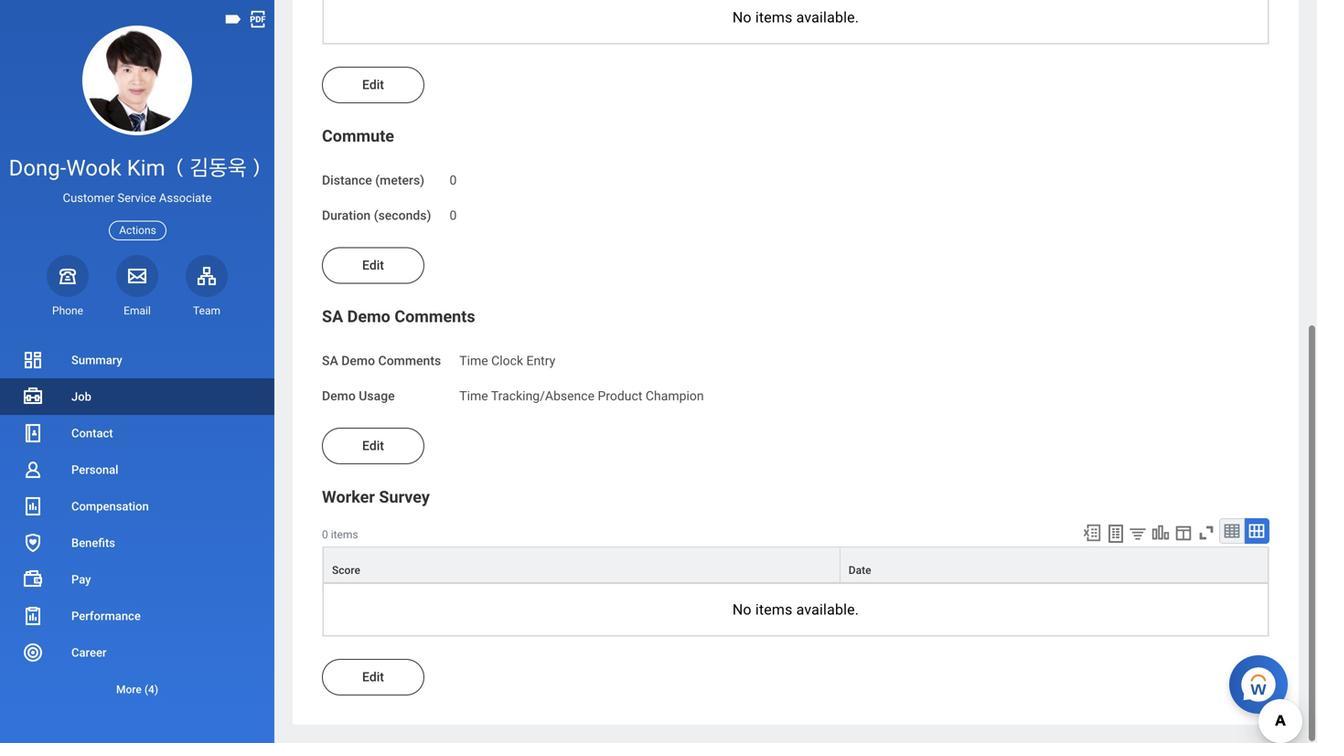 Task type: vqa. For each thing, say whether or not it's contained in the screenshot.
kim
yes



Task type: locate. For each thing, give the bounding box(es) containing it.
commute
[[322, 127, 394, 146]]

demo up demo usage
[[342, 354, 375, 369]]

4 edit from the top
[[362, 670, 384, 685]]

sa demo comments button
[[322, 307, 475, 327]]

list containing summary
[[0, 342, 274, 708]]

items
[[756, 9, 793, 26], [331, 529, 358, 542], [756, 602, 793, 619]]

more (4) button
[[0, 672, 274, 708]]

mail image
[[126, 265, 148, 287]]

2 sa demo comments from the top
[[322, 354, 441, 369]]

0 vertical spatial items
[[756, 9, 793, 26]]

1 vertical spatial sa
[[322, 354, 338, 369]]

edit for fourth edit button from the bottom of the page
[[362, 77, 384, 92]]

contact link
[[0, 415, 274, 452]]

actions button
[[109, 221, 166, 240]]

3 edit from the top
[[362, 439, 384, 454]]

time left the 'clock'
[[460, 354, 488, 369]]

toolbar
[[1074, 519, 1270, 547]]

distance (meters)
[[322, 173, 425, 188]]

edit
[[362, 77, 384, 92], [362, 258, 384, 273], [362, 439, 384, 454], [362, 670, 384, 685]]

summary
[[71, 354, 122, 367]]

sa
[[322, 307, 343, 327], [322, 354, 338, 369]]

demo up usage
[[347, 307, 391, 327]]

phone
[[52, 305, 83, 317]]

row inside "worker survey" group
[[323, 547, 1269, 584]]

0
[[450, 173, 457, 188], [450, 208, 457, 223], [322, 529, 328, 542]]

1 sa demo comments from the top
[[322, 307, 475, 327]]

dong-
[[9, 155, 66, 181]]

product
[[598, 389, 643, 404]]

2 edit from the top
[[362, 258, 384, 273]]

1 no from the top
[[733, 9, 752, 26]]

edit for second edit button from the bottom
[[362, 439, 384, 454]]

personal
[[71, 463, 118, 477]]

sa demo comments group
[[322, 306, 1270, 406]]

0 vertical spatial sa demo comments
[[322, 307, 475, 327]]

0 up duration (seconds) element
[[450, 173, 457, 188]]

demo left usage
[[322, 389, 356, 404]]

view printable version (pdf) image
[[248, 9, 268, 29]]

0 down the distance (meters) element
[[450, 208, 457, 223]]

compensation link
[[0, 489, 274, 525]]

0 vertical spatial available.
[[797, 9, 859, 26]]

time tracking/absence product champion
[[460, 389, 704, 404]]

1 vertical spatial demo
[[342, 354, 375, 369]]

no items available.
[[733, 9, 859, 26], [733, 602, 859, 619]]

1 vertical spatial time
[[460, 389, 488, 404]]

1 vertical spatial no items available.
[[733, 602, 859, 619]]

2 vertical spatial 0
[[322, 529, 328, 542]]

0 vertical spatial 0
[[450, 173, 457, 188]]

sa demo comments
[[322, 307, 475, 327], [322, 354, 441, 369]]

0 items
[[322, 529, 358, 542]]

no
[[733, 9, 752, 26], [733, 602, 752, 619]]

career image
[[22, 642, 44, 664]]

summary link
[[0, 342, 274, 379]]

export to worksheets image
[[1105, 523, 1127, 545]]

wook
[[66, 155, 122, 181]]

2 time from the top
[[460, 389, 488, 404]]

email
[[124, 305, 151, 317]]

1 vertical spatial sa demo comments
[[322, 354, 441, 369]]

2 available. from the top
[[797, 602, 859, 619]]

1 no items available. from the top
[[733, 9, 859, 26]]

worker survey button
[[322, 488, 430, 507]]

tracking/absence
[[491, 389, 595, 404]]

kim
[[127, 155, 165, 181]]

comments down sa demo comments "button"
[[378, 354, 441, 369]]

0 for duration (seconds)
[[450, 208, 457, 223]]

time
[[460, 354, 488, 369], [460, 389, 488, 404]]

duration (seconds)
[[322, 208, 431, 223]]

2 edit button from the top
[[322, 247, 425, 284]]

0 vertical spatial no items available.
[[733, 9, 859, 26]]

email dong-wook kim （김동욱） element
[[116, 304, 158, 318]]

row containing score
[[323, 547, 1269, 584]]

comments up sa demo comments element
[[395, 307, 475, 327]]

edit button
[[322, 67, 425, 103], [322, 247, 425, 284], [322, 428, 425, 465], [322, 660, 425, 696]]

duration
[[322, 208, 371, 223]]

worker
[[322, 488, 375, 507]]

available.
[[797, 9, 859, 26], [797, 602, 859, 619]]

1 vertical spatial available.
[[797, 602, 859, 619]]

0 vertical spatial comments
[[395, 307, 475, 327]]

0 vertical spatial sa
[[322, 307, 343, 327]]

email button
[[116, 255, 158, 318]]

benefits image
[[22, 533, 44, 554]]

0 vertical spatial no
[[733, 9, 752, 26]]

1 vertical spatial 0
[[450, 208, 457, 223]]

table image
[[1223, 522, 1242, 541]]

demo usage
[[322, 389, 395, 404]]

row
[[323, 547, 1269, 584]]

edit for third edit button from the bottom of the page
[[362, 258, 384, 273]]

pay image
[[22, 569, 44, 591]]

pay
[[71, 573, 91, 587]]

2 no from the top
[[733, 602, 752, 619]]

compensation
[[71, 500, 149, 514]]

time down time clock entry
[[460, 389, 488, 404]]

comments
[[395, 307, 475, 327], [378, 354, 441, 369]]

0 vertical spatial time
[[460, 354, 488, 369]]

demo
[[347, 307, 391, 327], [342, 354, 375, 369], [322, 389, 356, 404]]

1 time from the top
[[460, 354, 488, 369]]

0 for distance (meters)
[[450, 173, 457, 188]]

performance image
[[22, 606, 44, 628]]

fullscreen image
[[1197, 523, 1217, 543]]

list
[[0, 342, 274, 708]]

2 no items available. from the top
[[733, 602, 859, 619]]

0 down worker
[[322, 529, 328, 542]]

career
[[71, 646, 107, 660]]

actions
[[119, 224, 156, 237]]

1 edit from the top
[[362, 77, 384, 92]]

tag image
[[223, 9, 243, 29]]

performance
[[71, 610, 141, 624]]

2 vertical spatial demo
[[322, 389, 356, 404]]

more (4) button
[[0, 679, 274, 701]]

compensation image
[[22, 496, 44, 518]]

2 vertical spatial items
[[756, 602, 793, 619]]

1 edit button from the top
[[322, 67, 425, 103]]

time inside sa demo comments element
[[460, 354, 488, 369]]

(seconds)
[[374, 208, 431, 223]]

edit for first edit button from the bottom of the page
[[362, 670, 384, 685]]

1 vertical spatial no
[[733, 602, 752, 619]]



Task type: describe. For each thing, give the bounding box(es) containing it.
expand table image
[[1248, 522, 1266, 541]]

phone button
[[47, 255, 89, 318]]

click to view/edit grid preferences image
[[1174, 523, 1194, 543]]

phone image
[[55, 265, 81, 287]]

career link
[[0, 635, 274, 672]]

toolbar inside "worker survey" group
[[1074, 519, 1270, 547]]

benefits link
[[0, 525, 274, 562]]

1 sa from the top
[[322, 307, 343, 327]]

1 vertical spatial items
[[331, 529, 358, 542]]

time tracking/absence product champion element
[[460, 385, 704, 404]]

time for time clock entry
[[460, 354, 488, 369]]

view team image
[[196, 265, 218, 287]]

summary image
[[22, 350, 44, 371]]

benefits
[[71, 537, 115, 550]]

available. inside "worker survey" group
[[797, 602, 859, 619]]

2 sa from the top
[[322, 354, 338, 369]]

team dong-wook kim （김동욱） element
[[186, 304, 228, 318]]

distance
[[322, 173, 372, 188]]

more
[[116, 684, 142, 697]]

1 vertical spatial comments
[[378, 354, 441, 369]]

worker survey group
[[322, 487, 1270, 638]]

performance link
[[0, 598, 274, 635]]

no items available. inside "worker survey" group
[[733, 602, 859, 619]]

worker survey
[[322, 488, 430, 507]]

survey
[[379, 488, 430, 507]]

champion
[[646, 389, 704, 404]]

entry
[[527, 354, 556, 369]]

navigation pane region
[[0, 0, 274, 744]]

personal link
[[0, 452, 274, 489]]

service
[[117, 191, 156, 205]]

personal image
[[22, 459, 44, 481]]

(meters)
[[375, 173, 425, 188]]

job image
[[22, 386, 44, 408]]

score
[[332, 565, 360, 577]]

time clock entry
[[460, 354, 556, 369]]

view worker - expand/collapse chart image
[[1151, 523, 1171, 543]]

contact image
[[22, 423, 44, 445]]

time for time tracking/absence product champion
[[460, 389, 488, 404]]

pay link
[[0, 562, 274, 598]]

3 edit button from the top
[[322, 428, 425, 465]]

score button
[[324, 548, 840, 583]]

(4)
[[144, 684, 158, 697]]

commute button
[[322, 127, 394, 146]]

team
[[193, 305, 220, 317]]

0 inside "worker survey" group
[[322, 529, 328, 542]]

clock
[[491, 354, 523, 369]]

4 edit button from the top
[[322, 660, 425, 696]]

no inside "worker survey" group
[[733, 602, 752, 619]]

date button
[[841, 548, 1268, 583]]

dong-wook kim （김동욱）
[[9, 155, 266, 181]]

date
[[849, 565, 872, 577]]

export to excel image
[[1082, 523, 1103, 543]]

0 vertical spatial demo
[[347, 307, 391, 327]]

commute group
[[322, 125, 1270, 225]]

customer
[[63, 191, 115, 205]]

more (4)
[[116, 684, 158, 697]]

distance (meters) element
[[450, 162, 457, 189]]

contact
[[71, 427, 113, 441]]

1 available. from the top
[[797, 9, 859, 26]]

（김동욱）
[[171, 155, 266, 181]]

usage
[[359, 389, 395, 404]]

phone dong-wook kim （김동욱） element
[[47, 304, 89, 318]]

job link
[[0, 379, 274, 415]]

associate
[[159, 191, 212, 205]]

sa demo comments element
[[460, 343, 556, 370]]

select to filter grid data image
[[1128, 524, 1148, 543]]

duration (seconds) element
[[450, 197, 457, 225]]

team link
[[186, 255, 228, 318]]

job
[[71, 390, 91, 404]]

customer service associate
[[63, 191, 212, 205]]



